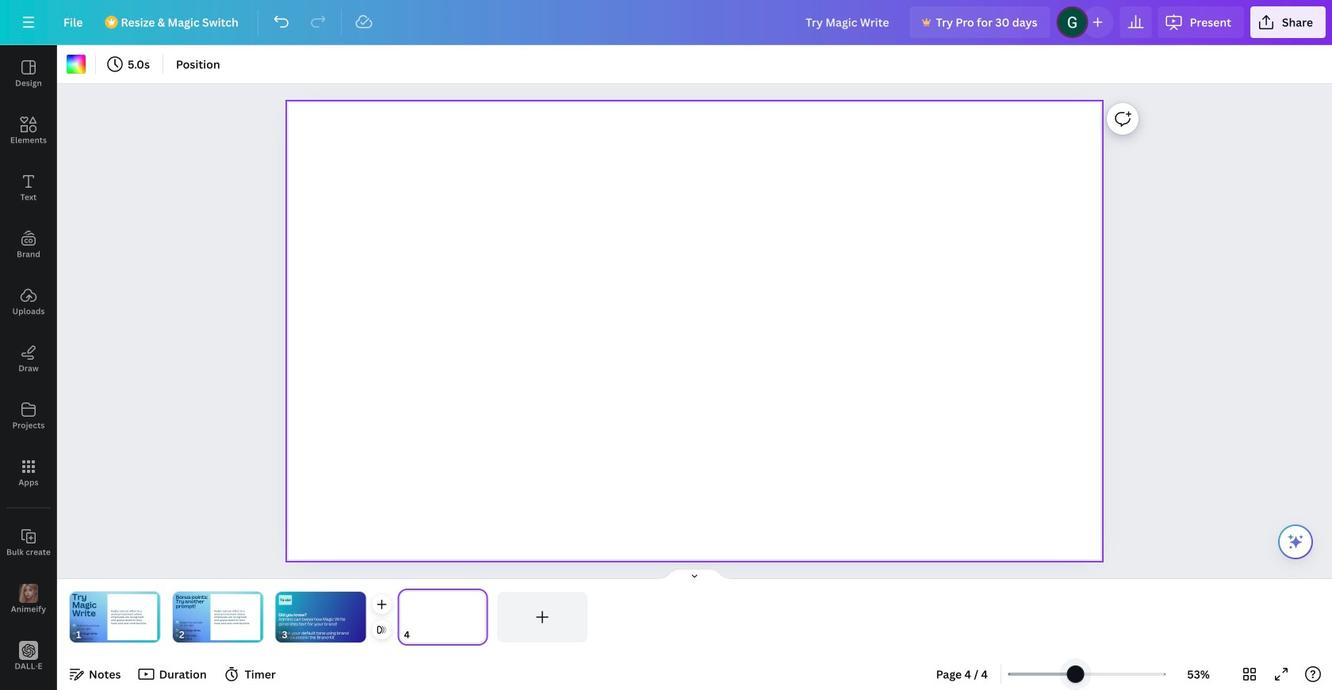 Task type: describe. For each thing, give the bounding box(es) containing it.
side panel tab list
[[0, 45, 57, 686]]

main menu bar
[[0, 0, 1332, 45]]



Task type: vqa. For each thing, say whether or not it's contained in the screenshot.
Page 4 "image" at left bottom
yes



Task type: locate. For each thing, give the bounding box(es) containing it.
#ffffff image
[[67, 55, 86, 74]]

quick actions image
[[1286, 533, 1305, 552]]

page 4 image
[[398, 592, 488, 643]]

hide pages image
[[657, 569, 733, 581]]

menu
[[372, 592, 391, 643]]

Design title text field
[[793, 6, 904, 38]]

Page title text field
[[417, 627, 423, 643]]

Zoom button
[[1173, 662, 1225, 688]]



